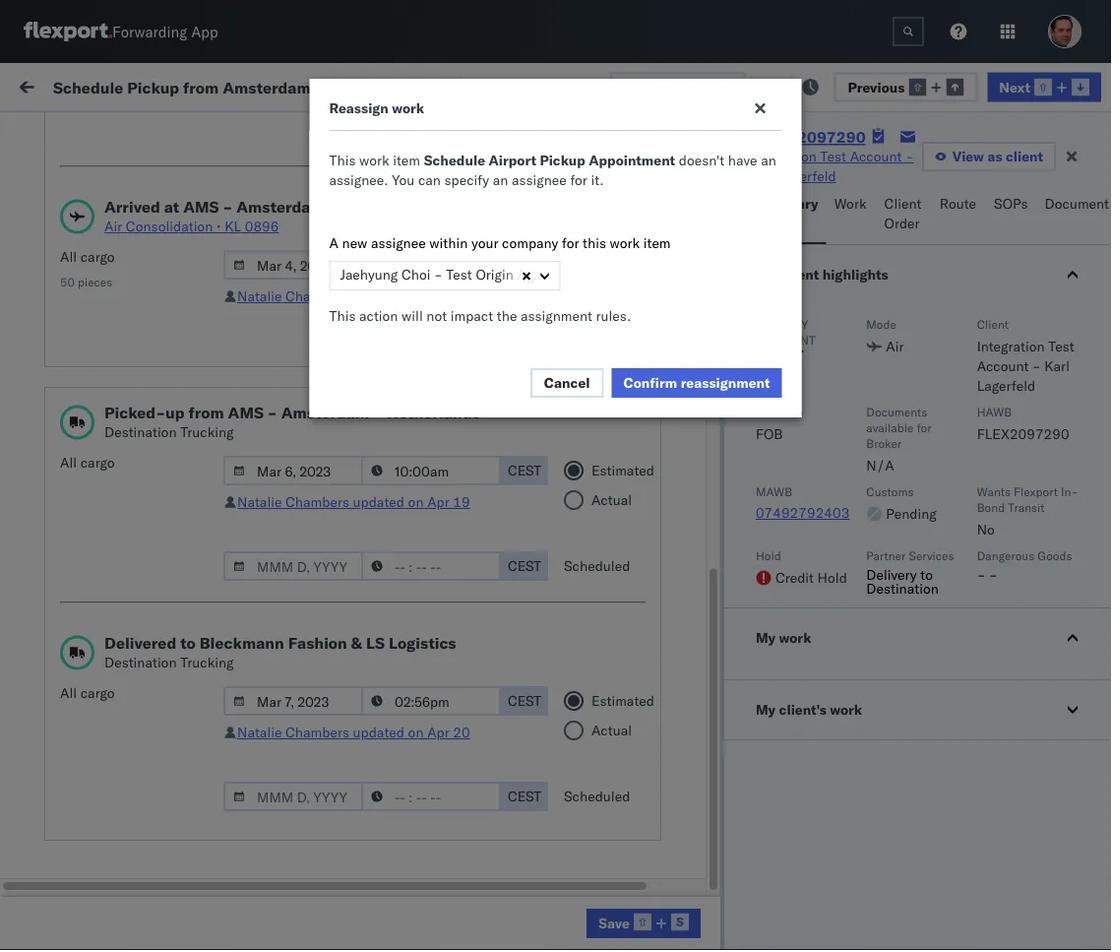 Task type: describe. For each thing, give the bounding box(es) containing it.
1 horizontal spatial an
[[761, 152, 777, 169]]

work for reassign
[[392, 99, 424, 117]]

confirm reassignment
[[624, 374, 771, 391]]

clearance for --
[[153, 187, 216, 204]]

12 fcl from the top
[[647, 761, 672, 778]]

upload customs clearance documents link for bosch ocean test
[[45, 446, 280, 485]]

11:00
[[317, 457, 356, 475]]

20 for first natalie chambers updated on apr 20 button from the bottom of the page
[[453, 724, 470, 741]]

13 fcl from the top
[[647, 804, 672, 821]]

arrived
[[104, 197, 160, 217]]

airport
[[489, 152, 537, 169]]

8,
[[446, 457, 459, 475]]

assignee inside doesn't have an assignee. you can specify an assignee for it.
[[512, 171, 567, 189]]

act
[[1092, 76, 1112, 94]]

1 chambers from the top
[[286, 288, 349, 305]]

documents inside button
[[1045, 195, 1112, 212]]

1 apr from the top
[[427, 288, 450, 305]]

choi
[[402, 266, 431, 283]]

customs for third upload customs clearance documents link from the top of the page
[[94, 836, 149, 854]]

pm down natalie chambers updated on apr 19
[[359, 544, 381, 561]]

destination inside delivered to bleckmann fashion & ls logistics destination trucking
[[104, 654, 177, 671]]

angeles, inside confirm pickup from los angeles, ca
[[203, 577, 257, 594]]

1 horizontal spatial hold
[[818, 569, 848, 586]]

2 mmm d, yyyy text field from the top
[[224, 551, 363, 581]]

test inside "client integration test account - karl lagerfeld incoterm fob"
[[1049, 338, 1075, 355]]

10 fcl from the top
[[647, 674, 672, 691]]

confirm delivery
[[45, 630, 150, 647]]

pickup for first schedule pickup from los angeles, ca button from the bottom
[[107, 793, 150, 810]]

reassign
[[329, 99, 389, 117]]

2022 for 4th schedule pickup from los angeles, ca link
[[471, 501, 506, 518]]

-- : -- -- text field for second mmm d, yyyy text field from the bottom of the page
[[361, 686, 501, 716]]

upload customs clearance documents button for bosch ocean test
[[45, 446, 280, 487]]

account inside "client integration test account - karl lagerfeld incoterm fob"
[[977, 357, 1029, 375]]

mode inside button
[[603, 161, 633, 176]]

--
[[859, 197, 876, 215]]

schedule pickup from rotterdam, netherlands link
[[45, 749, 280, 788]]

3 11:59 from the top
[[317, 327, 356, 345]]

flexport. image
[[24, 22, 112, 41]]

205 on track
[[404, 76, 484, 94]]

0 vertical spatial account
[[850, 148, 902, 165]]

6 fcl from the top
[[647, 501, 672, 518]]

1 horizontal spatial file
[[824, 76, 848, 94]]

batch act button
[[1020, 70, 1112, 100]]

client
[[1006, 148, 1044, 165]]

app
[[191, 22, 218, 41]]

jaehyung choi - test origin agent option
[[340, 266, 554, 283]]

11:59 pm pst, dec 13, 2022 for schedule pickup from los angeles, ca
[[317, 501, 506, 518]]

4 4, from the top
[[447, 414, 460, 431]]

resize handle column header for client name
[[825, 153, 849, 950]]

:
[[453, 122, 457, 137]]

3 upload customs clearance documents link from the top
[[45, 835, 280, 875]]

3 pdt, from the top
[[384, 327, 415, 345]]

documents inside documents available for broker n/a
[[867, 404, 928, 419]]

8:30 for schedule pickup from rotterdam, netherlands
[[317, 761, 347, 778]]

am
[[350, 631, 373, 648]]

pm right 5:30
[[350, 891, 372, 908]]

estimated for delivered to bleckmann fashion & ls logistics
[[592, 692, 655, 709]]

2 pdt, from the top
[[384, 284, 415, 301]]

shipment
[[756, 332, 816, 347]]

route
[[940, 195, 977, 212]]

3 schedule pickup from los angeles, ca button from the top
[[45, 402, 280, 444]]

chambers for -
[[286, 493, 349, 511]]

13, for schedule pickup from los angeles, ca
[[447, 501, 468, 518]]

1 horizontal spatial air
[[886, 338, 904, 355]]

deadline
[[317, 161, 365, 176]]

for left work,
[[188, 122, 204, 137]]

ocean fcl for 11:59 pm pst, dec 13, 2022 schedule delivery appointment link
[[603, 544, 672, 561]]

1 natalie from the top
[[237, 288, 282, 305]]

pm up the 11:00 pm pst, nov 8, 2022
[[359, 414, 381, 431]]

6 schedule pickup from los angeles, ca button from the top
[[45, 792, 280, 834]]

all inside the all cargo 50 pieces
[[60, 248, 77, 265]]

7 resize handle column header from the left
[[1061, 153, 1085, 950]]

company
[[502, 234, 559, 252]]

0896
[[245, 218, 279, 235]]

3 cest from the top
[[508, 557, 542, 575]]

24, for 2023
[[443, 804, 464, 821]]

priority
[[756, 317, 809, 331]]

2 schedule pickup from los angeles, ca link from the top
[[45, 316, 280, 355]]

11:59 for schedule delivery appointment link associated with 11:59 pm pdt, nov 4, 2022
[[317, 241, 356, 258]]

pst, up 4:00 pm pst, dec 23, 2022
[[384, 544, 414, 561]]

23, for los
[[438, 587, 459, 605]]

5 schedule delivery appointment button from the top
[[45, 889, 242, 910]]

in
[[293, 122, 304, 137]]

pm right 11:00
[[359, 457, 381, 475]]

resize handle column header for mode
[[697, 153, 721, 950]]

apr for picked-up from ams - amsterdam - netherlands
[[427, 493, 450, 511]]

ready
[[150, 122, 185, 137]]

4 schedule pickup from los angeles, ca button from the top
[[45, 489, 280, 530]]

on for natalie chambers updated on apr 19 button on the left bottom of the page
[[408, 493, 424, 511]]

24, for 2022
[[439, 631, 460, 648]]

from for 4th schedule pickup from los angeles, ca link
[[153, 490, 182, 507]]

pickup right 'airport'
[[540, 152, 586, 169]]

on right 205
[[433, 76, 449, 94]]

save button
[[587, 909, 701, 938]]

lagerfeld inside "client integration test account - karl lagerfeld incoterm fob"
[[977, 377, 1036, 394]]

consignee inside button
[[859, 161, 915, 176]]

schedule delivery appointment link for 8:30 pm pst, jan 23, 2023
[[45, 715, 242, 735]]

partner services delivery to destination
[[867, 548, 955, 597]]

documents button
[[1037, 186, 1112, 244]]

0 horizontal spatial hold
[[756, 548, 782, 563]]

2 schedule pickup from los angeles, ca button from the top
[[45, 316, 280, 357]]

delivered
[[104, 633, 177, 653]]

this work item schedule airport pickup appointment
[[329, 152, 676, 169]]

0 horizontal spatial no
[[462, 122, 477, 137]]

appointment for schedule delivery appointment link associated with 11:59 pm pdt, nov 4, 2022
[[161, 240, 242, 257]]

this
[[583, 234, 607, 252]]

delivery inside "button"
[[99, 630, 150, 647]]

14 ocean fcl from the top
[[603, 847, 672, 865]]

760 at risk
[[313, 76, 382, 94]]

9 fcl from the top
[[647, 631, 672, 648]]

previous button
[[835, 72, 978, 102]]

order
[[885, 215, 920, 232]]

dangerous
[[977, 548, 1035, 563]]

0 horizontal spatial lagerfeld
[[778, 167, 837, 185]]

upload customs clearance documents for --
[[45, 187, 216, 224]]

mode button
[[593, 157, 701, 176]]

services
[[909, 548, 955, 563]]

netherlands inside arrived at ams - amsterdam - netherlands air consolidation • kl 0896
[[342, 197, 435, 217]]

deadline button
[[307, 157, 504, 176]]

4 pdt, from the top
[[384, 414, 415, 431]]

ocean fcl for second schedule delivery appointment link from the top
[[603, 371, 672, 388]]

dangerous goods - -
[[977, 548, 1073, 583]]

23, for rotterdam,
[[434, 761, 456, 778]]

reassignment
[[681, 374, 771, 391]]

3 upload customs clearance documents from the top
[[45, 836, 216, 873]]

ca for 'confirm pickup from los angeles, ca' link
[[45, 596, 64, 613]]

15 ocean fcl from the top
[[603, 891, 672, 908]]

my client's work
[[756, 701, 863, 718]]

filtered
[[20, 121, 68, 138]]

11:00 pm pst, nov 8, 2022
[[317, 457, 497, 475]]

credit
[[776, 569, 814, 586]]

3 upload from the top
[[45, 836, 90, 854]]

1 mmm d, yyyy text field from the top
[[224, 250, 363, 280]]

hawb
[[977, 404, 1012, 419]]

next
[[1000, 78, 1031, 95]]

2 horizontal spatial lagerfeld
[[1056, 717, 1112, 735]]

3 resize handle column header from the left
[[569, 153, 593, 950]]

2022 down this action will not impact the assignment rules.
[[464, 327, 498, 345]]

1 pdt, from the top
[[384, 241, 415, 258]]

confirm reassignment button
[[612, 368, 782, 398]]

schedule pickup from los angeles, ca for 4th schedule pickup from los angeles, ca link from the bottom
[[45, 403, 265, 440]]

bookings
[[859, 674, 916, 691]]

14 fcl from the top
[[647, 847, 672, 865]]

it.
[[591, 171, 604, 189]]

nov down not
[[418, 327, 444, 345]]

pst, for third schedule pickup from los angeles, ca button from the bottom
[[384, 501, 414, 518]]

0 horizontal spatial file
[[641, 78, 665, 95]]

pickup for sixth schedule pickup from los angeles, ca button from the bottom of the page
[[107, 273, 150, 290]]

5 schedule delivery appointment link from the top
[[45, 889, 242, 908]]

11:59 for sixth schedule pickup from los angeles, ca link
[[317, 804, 356, 821]]

pst, left the 30,
[[375, 891, 405, 908]]

•
[[217, 218, 221, 235]]

at for 760
[[343, 76, 355, 94]]

dec for confirm pickup from los angeles, ca
[[409, 587, 435, 605]]

picked-
[[104, 403, 165, 422]]

ocean fcl for 'confirm pickup from los angeles, ca' link
[[603, 587, 672, 605]]

5 cest from the top
[[508, 788, 542, 805]]

13, for schedule delivery appointment
[[447, 544, 468, 561]]

4 mmm d, yyyy text field from the top
[[224, 782, 363, 811]]

all for picked-
[[60, 454, 77, 471]]

19
[[453, 493, 470, 511]]

workitem
[[22, 161, 73, 176]]

1 4, from the top
[[447, 241, 460, 258]]

confirm pickup from los angeles, ca link
[[45, 576, 280, 615]]

pst, for first schedule pickup from los angeles, ca button from the bottom
[[384, 804, 414, 821]]

2022 for first schedule pickup from los angeles, ca link
[[464, 284, 498, 301]]

jan left the 30,
[[409, 891, 431, 908]]

fob
[[756, 425, 783, 443]]

blocked,
[[241, 122, 290, 137]]

2 schedule delivery appointment link from the top
[[45, 369, 242, 388]]

2 fcl from the top
[[647, 327, 672, 345]]

ams inside arrived at ams - amsterdam - netherlands air consolidation • kl 0896
[[183, 197, 219, 217]]

6:00
[[317, 631, 347, 648]]

scheduled for picked-up from ams - amsterdam - netherlands
[[564, 557, 631, 575]]

1 natalie chambers updated on apr 20 button from the top
[[237, 288, 470, 305]]

pst, down 11:59 pm pst, jan 12, 2023
[[375, 717, 405, 735]]

workitem button
[[12, 157, 286, 176]]

ca for sixth schedule pickup from los angeles, ca link
[[45, 813, 64, 830]]

schedule delivery appointment button for 11:59 pm pst, dec 13, 2022
[[45, 542, 242, 564]]

3 4, from the top
[[447, 327, 460, 345]]

5 schedule delivery appointment from the top
[[45, 890, 242, 907]]

schedule pickup from rotterdam, netherlands button
[[45, 749, 280, 790]]

delivered to bleckmann fashion & ls logistics destination trucking
[[104, 633, 456, 671]]

0 horizontal spatial item
[[393, 152, 420, 169]]

6 schedule pickup from los angeles, ca link from the top
[[45, 792, 280, 832]]

&
[[351, 633, 362, 653]]

2 vertical spatial account
[[960, 717, 1012, 735]]

risk
[[359, 76, 382, 94]]

batch
[[1050, 76, 1089, 94]]

3 mmm d, yyyy text field from the top
[[224, 686, 363, 716]]

2 vertical spatial integration
[[859, 717, 927, 735]]

upload for bosch ocean test
[[45, 447, 90, 464]]

5 schedule pickup from los angeles, ca button from the top
[[45, 662, 280, 704]]

cargo for picked-
[[80, 454, 115, 471]]

4:00 pm pst, dec 23, 2022
[[317, 587, 497, 605]]

to inside delivered to bleckmann fashion & ls logistics destination trucking
[[180, 633, 196, 653]]

pm down action
[[359, 327, 381, 345]]

a new assignee within your company for this work item
[[329, 234, 671, 252]]

0 horizontal spatial exception
[[669, 78, 733, 95]]

consignee up my client's work
[[826, 674, 892, 691]]

all for delivered
[[60, 684, 77, 702]]

pm down 11:59 pm pst, jan 12, 2023
[[350, 717, 372, 735]]

confirm for confirm delivery
[[45, 630, 96, 647]]

pst, for schedule pickup from rotterdam, netherlands button
[[375, 761, 405, 778]]

client's
[[779, 701, 827, 718]]

bookings test consignee
[[859, 674, 1016, 691]]

4 fcl from the top
[[647, 414, 672, 431]]

flex
[[1056, 161, 1078, 176]]

11:59 pm pst, jan 12, 2023
[[317, 674, 502, 691]]

my for my client's work
[[756, 701, 776, 718]]

client integration test account - karl lagerfeld incoterm fob
[[756, 317, 1075, 443]]

ca for 4th schedule pickup from los angeles, ca link from the bottom
[[45, 423, 64, 440]]

work right this at top right
[[610, 234, 640, 252]]

upload customs clearance documents link for --
[[45, 186, 280, 225]]

all cargo for delivered
[[60, 684, 115, 702]]

previous
[[848, 78, 905, 95]]

nov for first schedule pickup from los angeles, ca link
[[418, 284, 444, 301]]

2 vertical spatial karl
[[1027, 717, 1053, 735]]

jan down 11:59 pm pst, jan 12, 2023
[[409, 717, 431, 735]]

1 horizontal spatial file exception
[[824, 76, 916, 94]]

summary button
[[748, 186, 827, 244]]

all cargo for picked-
[[60, 454, 115, 471]]

11:59 for 4th schedule pickup from los angeles, ca link
[[317, 501, 356, 518]]

upload customs clearance documents for bosch ocean test
[[45, 447, 216, 483]]

up
[[165, 403, 185, 422]]

pst, for 'upload customs clearance documents' button related to bosch ocean test
[[384, 457, 414, 475]]

pm down the 11:00 pm pst, nov 8, 2022
[[359, 501, 381, 518]]

pm down ls
[[359, 674, 381, 691]]

3 clearance from the top
[[153, 836, 216, 854]]

schedule pickup from rotterdam, netherlands
[[45, 750, 256, 787]]

dec for confirm delivery
[[410, 631, 436, 648]]

id
[[1081, 161, 1093, 176]]

schedule delivery appointment button for 8:30 pm pst, jan 23, 2023
[[45, 715, 242, 737]]

8:30 pm pst, jan 23, 2023 for schedule delivery appointment
[[317, 717, 493, 735]]

sops
[[995, 195, 1029, 212]]

customs for upload customs clearance documents link associated with --
[[94, 187, 149, 204]]

schedule delivery appointment for 11:59 pm pdt, nov 4, 2022
[[45, 240, 242, 257]]

for left this at top right
[[562, 234, 579, 252]]

this action will not impact the assignment rules.
[[329, 307, 631, 324]]

12,
[[443, 674, 464, 691]]

client name button
[[721, 157, 829, 176]]

2 schedule delivery appointment button from the top
[[45, 369, 242, 390]]

highlights
[[823, 266, 889, 283]]

forwarding app link
[[24, 22, 218, 41]]

dec for schedule pickup from los angeles, ca
[[417, 501, 443, 518]]

ca for first schedule pickup from los angeles, ca link
[[45, 293, 64, 310]]

0 horizontal spatial file exception
[[641, 78, 733, 95]]

transit
[[1009, 500, 1045, 514]]

1 horizontal spatial item
[[644, 234, 671, 252]]

filtered by:
[[20, 121, 90, 138]]

1 schedule pickup from los angeles, ca button from the top
[[45, 272, 280, 314]]

1 vertical spatial no
[[757, 348, 775, 365]]

for inside documents available for broker n/a
[[917, 420, 932, 435]]

07492792403 button
[[756, 504, 850, 521]]

2022 up 4:00 pm pst, dec 23, 2022
[[471, 544, 506, 561]]

ocean fcl for schedule delivery appointment link associated with 11:59 pm pdt, nov 4, 2022
[[603, 241, 672, 258]]

2022 for "confirm delivery" link at the bottom left
[[464, 631, 498, 648]]



Task type: locate. For each thing, give the bounding box(es) containing it.
6 ca from the top
[[45, 683, 64, 700]]

-- : -- -- text field for mmm d, yyyy text box
[[361, 456, 501, 485]]

this
[[329, 152, 356, 169], [329, 307, 356, 324]]

partner
[[867, 548, 906, 563]]

pickup for second schedule pickup from los angeles, ca button
[[107, 317, 150, 334]]

schedule delivery appointment button for 11:59 pm pdt, nov 4, 2022
[[45, 239, 242, 260]]

natalie chambers updated on apr 20 button down jaehyung
[[237, 288, 470, 305]]

no
[[462, 122, 477, 137], [757, 348, 775, 365], [977, 521, 995, 538]]

pm right 4:00
[[350, 587, 372, 605]]

0 vertical spatial clearance
[[153, 187, 216, 204]]

2 natalie chambers updated on apr 20 button from the top
[[237, 724, 470, 741]]

integration inside 'integration test account - karl lagerfeld'
[[749, 148, 817, 165]]

ocean fcl for 4th schedule pickup from los angeles, ca link
[[603, 501, 672, 518]]

have
[[728, 152, 758, 169]]

2 actual from the top
[[592, 722, 632, 739]]

destination inside picked-up from ams - amsterdam - netherlands destination trucking
[[104, 423, 177, 441]]

None text field
[[893, 17, 925, 46]]

5 ocean fcl from the top
[[603, 457, 672, 475]]

1 vertical spatial 23,
[[434, 717, 456, 735]]

2 ocean fcl from the top
[[603, 327, 672, 345]]

all cargo 50 pieces
[[60, 248, 115, 289]]

5:30 pm pst, jan 30, 2023
[[317, 891, 493, 908]]

item up you
[[393, 152, 420, 169]]

1 vertical spatial karl
[[1045, 357, 1070, 375]]

1 updated from the top
[[353, 288, 405, 305]]

client inside 'button'
[[885, 195, 922, 212]]

20
[[453, 288, 470, 305], [453, 724, 470, 741]]

0 horizontal spatial to
[[180, 633, 196, 653]]

my left client's
[[756, 701, 776, 718]]

flexport demo consignee down 'integration test account - karl lagerfeld' link
[[731, 197, 892, 215]]

2 vertical spatial apr
[[427, 724, 450, 741]]

fashion
[[288, 633, 347, 653]]

impact
[[451, 307, 493, 324]]

11 ocean fcl from the top
[[603, 717, 672, 735]]

7 fcl from the top
[[647, 544, 672, 561]]

schedule inside schedule pickup from rotterdam, netherlands
[[45, 750, 104, 767]]

karl inside 'integration test account - karl lagerfeld'
[[749, 167, 774, 185]]

jan up the 30,
[[417, 804, 439, 821]]

1 trucking from the top
[[180, 423, 234, 441]]

2 vertical spatial client
[[977, 317, 1009, 331]]

0 vertical spatial scheduled
[[564, 557, 631, 575]]

jan up 11:59 pm pst, jan 24, 2023
[[409, 761, 431, 778]]

4 11:59 pm pdt, nov 4, 2022 from the top
[[317, 414, 498, 431]]

no down shipment
[[757, 348, 775, 365]]

2097290
[[798, 127, 866, 147]]

MMM D, YYYY text field
[[224, 456, 363, 485]]

2 upload customs clearance documents button from the top
[[45, 446, 280, 487]]

0 vertical spatial 24,
[[439, 631, 460, 648]]

pm down jaehyung
[[359, 284, 381, 301]]

flexport demo consignee up my client's work
[[731, 674, 892, 691]]

all cargo down confirm delivery "button"
[[60, 684, 115, 702]]

5 fcl from the top
[[647, 457, 672, 475]]

ca for 4th schedule pickup from los angeles, ca link
[[45, 510, 64, 527]]

1 vertical spatial demo
[[786, 674, 822, 691]]

8:30 up 11:59 pm pst, jan 24, 2023
[[317, 761, 347, 778]]

confirm for confirm pickup from los angeles, ca
[[45, 577, 96, 594]]

amsterdam inside arrived at ams - amsterdam - netherlands air consolidation • kl 0896
[[237, 197, 325, 217]]

24,
[[439, 631, 460, 648], [443, 804, 464, 821]]

air down shipment highlights button
[[886, 338, 904, 355]]

4 schedule pickup from los angeles, ca link from the top
[[45, 489, 280, 528]]

1 vertical spatial integration test account - karl lagerfeld
[[859, 717, 1112, 735]]

3 natalie from the top
[[237, 724, 282, 741]]

client left name
[[731, 161, 762, 176]]

0 horizontal spatial client
[[731, 161, 762, 176]]

jan left 12,
[[417, 674, 439, 691]]

to
[[921, 566, 933, 583], [180, 633, 196, 653]]

1 8:30 pm pst, jan 23, 2023 from the top
[[317, 717, 493, 735]]

item
[[393, 152, 420, 169], [644, 234, 671, 252]]

2 all cargo from the top
[[60, 684, 115, 702]]

0 vertical spatial cargo
[[80, 248, 115, 265]]

natalie chambers updated on apr 20 down 11:59 pm pst, jan 12, 2023
[[237, 724, 470, 741]]

2 vertical spatial upload customs clearance documents link
[[45, 835, 280, 875]]

flexport inside wants flexport in- bond transit no
[[1014, 484, 1058, 499]]

24, up 12,
[[439, 631, 460, 648]]

flexport for bookings test consignee
[[731, 674, 782, 691]]

1 flexport demo consignee from the top
[[731, 197, 892, 215]]

1 scheduled from the top
[[564, 557, 631, 575]]

actual for delivered to bleckmann fashion & ls logistics
[[592, 722, 632, 739]]

0 vertical spatial apr
[[427, 288, 450, 305]]

13, down 8,
[[447, 501, 468, 518]]

pdt, down will
[[384, 327, 415, 345]]

8:30
[[317, 717, 347, 735], [317, 761, 347, 778]]

client inside button
[[731, 161, 762, 176]]

10 ocean fcl from the top
[[603, 674, 672, 691]]

work for this
[[359, 152, 390, 169]]

ca for 2nd schedule pickup from los angeles, ca link from the bottom
[[45, 683, 64, 700]]

schedule pickup from los angeles, ca for fifth schedule pickup from los angeles, ca link from the bottom
[[45, 317, 265, 353]]

trucking inside delivered to bleckmann fashion & ls logistics destination trucking
[[180, 654, 234, 671]]

9 ocean fcl from the top
[[603, 631, 672, 648]]

MMM D, YYYY text field
[[224, 250, 363, 280], [224, 551, 363, 581], [224, 686, 363, 716], [224, 782, 363, 811]]

mode right the snooze
[[603, 161, 633, 176]]

consignee up -- at right
[[859, 161, 915, 176]]

4 ca from the top
[[45, 510, 64, 527]]

mmm d, yyyy text field down rotterdam,
[[224, 782, 363, 811]]

1 vertical spatial ams
[[228, 403, 264, 422]]

consignee down 'integration test account - karl lagerfeld' link
[[826, 197, 892, 215]]

client
[[731, 161, 762, 176], [885, 195, 922, 212], [977, 317, 1009, 331]]

8:30 pm pst, jan 23, 2023 down 11:59 pm pst, jan 12, 2023
[[317, 717, 493, 735]]

1 vertical spatial updated
[[353, 493, 405, 511]]

11:59 for 2nd schedule pickup from los angeles, ca link from the bottom
[[317, 674, 356, 691]]

client order button
[[877, 186, 932, 244]]

1 upload from the top
[[45, 187, 90, 204]]

0 vertical spatial ams
[[183, 197, 219, 217]]

work inside import work button
[[166, 76, 200, 94]]

los inside confirm pickup from los angeles, ca
[[178, 577, 200, 594]]

1 this from the top
[[329, 152, 356, 169]]

1 vertical spatial 13,
[[447, 544, 468, 561]]

work inside work button
[[835, 195, 867, 212]]

flex id button
[[1046, 157, 1112, 176]]

clearance down up
[[153, 447, 216, 464]]

apr
[[427, 288, 450, 305], [427, 493, 450, 511], [427, 724, 450, 741]]

jan for 2nd schedule pickup from los angeles, ca link from the bottom
[[417, 674, 439, 691]]

2 vertical spatial chambers
[[286, 724, 349, 741]]

0 vertical spatial integration
[[749, 148, 817, 165]]

destination down picked-
[[104, 423, 177, 441]]

nov up the 11:00 pm pst, nov 8, 2022
[[418, 414, 444, 431]]

1 vertical spatial assignee
[[371, 234, 426, 252]]

pm up jaehyung
[[359, 241, 381, 258]]

actual for picked-up from ams - amsterdam - netherlands
[[592, 491, 632, 509]]

appointment for schedule delivery appointment link associated with 8:30 pm pst, jan 23, 2023
[[161, 716, 242, 734]]

11:59 pm pst, dec 13, 2022 up 4:00 pm pst, dec 23, 2022
[[317, 544, 506, 561]]

documents available for broker n/a
[[867, 404, 932, 474]]

2 11:59 pm pdt, nov 4, 2022 from the top
[[317, 284, 498, 301]]

confirm for confirm reassignment
[[624, 374, 678, 391]]

pickup for schedule pickup from rotterdam, netherlands button
[[107, 750, 150, 767]]

1 vertical spatial actual
[[592, 722, 632, 739]]

work for my
[[779, 629, 812, 646]]

confirm left reassignment on the top right of the page
[[624, 374, 678, 391]]

on for first natalie chambers updated on apr 20 button from the bottom of the page
[[408, 724, 424, 741]]

dec up 6:00 am pst, dec 24, 2022
[[409, 587, 435, 605]]

23, up 11:59 pm pst, jan 24, 2023
[[434, 761, 456, 778]]

1 vertical spatial at
[[164, 197, 179, 217]]

destination down the partner
[[867, 580, 939, 597]]

ocean fcl for schedule pickup from rotterdam, netherlands 'link'
[[603, 761, 672, 778]]

6:00 am pst, dec 24, 2022
[[317, 631, 498, 648]]

no right :
[[462, 122, 477, 137]]

11:59 pm pdt, nov 4, 2022 for schedule delivery appointment link associated with 11:59 pm pdt, nov 4, 2022
[[317, 241, 498, 258]]

1 vertical spatial all cargo
[[60, 684, 115, 702]]

(0)
[[271, 76, 297, 94]]

11:59 pm pdt, nov 4, 2022 for 4th schedule pickup from los angeles, ca link from the bottom
[[317, 414, 498, 431]]

upload customs clearance documents button
[[45, 186, 280, 227], [45, 446, 280, 487]]

1 8:30 from the top
[[317, 717, 347, 735]]

1 11:59 from the top
[[317, 241, 356, 258]]

integration test account - karl lagerfeld link
[[749, 147, 922, 186]]

natalie chambers updated on apr 19
[[237, 493, 470, 511]]

0 vertical spatial integration test account - karl lagerfeld
[[749, 148, 914, 185]]

4, down jaehyung choi - test origin agent option at the left of page
[[447, 284, 460, 301]]

1 11:59 pm pdt, nov 4, 2022 from the top
[[317, 241, 498, 258]]

no inside wants flexport in- bond transit no
[[977, 521, 995, 538]]

1 vertical spatial integration
[[977, 338, 1045, 355]]

a
[[329, 234, 339, 252]]

schedule delivery appointment
[[45, 240, 242, 257], [45, 370, 242, 387], [45, 543, 242, 560], [45, 716, 242, 734], [45, 890, 242, 907]]

1 schedule delivery appointment link from the top
[[45, 239, 242, 258]]

5 schedule pickup from los angeles, ca from the top
[[45, 663, 265, 700]]

11:59 pm pst, jan 24, 2023
[[317, 804, 502, 821]]

1 11:59 pm pst, dec 13, 2022 from the top
[[317, 501, 506, 518]]

1 vertical spatial netherlands
[[387, 403, 480, 422]]

appointment for 11:59 pm pst, dec 13, 2022 schedule delivery appointment link
[[161, 543, 242, 560]]

2 cest from the top
[[508, 462, 542, 479]]

2 vertical spatial netherlands
[[45, 770, 122, 787]]

flexport for --
[[731, 197, 782, 215]]

0 vertical spatial karl
[[749, 167, 774, 185]]

jan for schedule pickup from rotterdam, netherlands 'link'
[[409, 761, 431, 778]]

resize handle column header
[[282, 153, 305, 950], [500, 153, 524, 950], [569, 153, 593, 950], [697, 153, 721, 950], [825, 153, 849, 950], [1022, 153, 1046, 950], [1061, 153, 1085, 950]]

8:30 down fashion
[[317, 717, 347, 735]]

ca inside confirm pickup from los angeles, ca
[[45, 596, 64, 613]]

1 vertical spatial cargo
[[80, 454, 115, 471]]

2022 up origin
[[464, 241, 498, 258]]

natalie chambers updated on apr 20 down jaehyung
[[237, 288, 470, 305]]

wants
[[977, 484, 1011, 499]]

0 vertical spatial netherlands
[[342, 197, 435, 217]]

1 vertical spatial flexport demo consignee
[[731, 674, 892, 691]]

cancel
[[544, 374, 590, 391]]

pickup for 5th schedule pickup from los angeles, ca button
[[107, 663, 150, 680]]

0 vertical spatial all cargo
[[60, 454, 115, 471]]

-- : -- -- text field
[[361, 456, 501, 485], [361, 551, 501, 581], [361, 686, 501, 716], [361, 782, 501, 811]]

updated for -
[[353, 493, 405, 511]]

2 vertical spatial upload customs clearance documents
[[45, 836, 216, 873]]

my inside my work button
[[756, 629, 776, 646]]

this left action
[[329, 307, 356, 324]]

integration test account - karl lagerfeld down 2097290
[[749, 148, 914, 185]]

0 vertical spatial actual
[[592, 491, 632, 509]]

to down 'services'
[[921, 566, 933, 583]]

0 vertical spatial natalie
[[237, 288, 282, 305]]

work inside button
[[830, 701, 863, 718]]

from for sixth schedule pickup from los angeles, ca link
[[153, 793, 182, 810]]

4 schedule delivery appointment button from the top
[[45, 715, 242, 737]]

at inside arrived at ams - amsterdam - netherlands air consolidation • kl 0896
[[164, 197, 179, 217]]

nov for schedule delivery appointment link associated with 11:59 pm pdt, nov 4, 2022
[[418, 241, 444, 258]]

work down credit
[[779, 629, 812, 646]]

1 vertical spatial work
[[835, 195, 867, 212]]

1 vertical spatial 8:30
[[317, 761, 347, 778]]

fcl
[[647, 241, 672, 258], [647, 327, 672, 345], [647, 371, 672, 388], [647, 414, 672, 431], [647, 457, 672, 475], [647, 501, 672, 518], [647, 544, 672, 561], [647, 587, 672, 605], [647, 631, 672, 648], [647, 674, 672, 691], [647, 717, 672, 735], [647, 761, 672, 778], [647, 804, 672, 821], [647, 847, 672, 865], [647, 891, 672, 908]]

2 4, from the top
[[447, 284, 460, 301]]

nov for upload customs clearance documents link corresponding to bosch ocean test
[[417, 457, 443, 475]]

0 horizontal spatial an
[[493, 171, 508, 189]]

flexport demo consignee for bookings test consignee
[[731, 674, 892, 691]]

1 vertical spatial 11:59 pm pst, dec 13, 2022
[[317, 544, 506, 561]]

from for first schedule pickup from los angeles, ca link
[[153, 273, 182, 290]]

1 estimated from the top
[[592, 462, 655, 479]]

0 vertical spatial work
[[166, 76, 200, 94]]

integration
[[749, 148, 817, 165], [977, 338, 1045, 355], [859, 717, 927, 735]]

cargo inside the all cargo 50 pieces
[[80, 248, 115, 265]]

20 up impact
[[453, 288, 470, 305]]

1 vertical spatial amsterdam
[[281, 403, 369, 422]]

1 vertical spatial 20
[[453, 724, 470, 741]]

2 ca from the top
[[45, 336, 64, 353]]

5 schedule pickup from los angeles, ca link from the top
[[45, 662, 280, 702]]

1 horizontal spatial no
[[757, 348, 775, 365]]

sops button
[[987, 186, 1037, 244]]

1 vertical spatial an
[[493, 171, 508, 189]]

ocean fcl for "confirm delivery" link at the bottom left
[[603, 631, 672, 648]]

2 vertical spatial lagerfeld
[[1056, 717, 1112, 735]]

for
[[188, 122, 204, 137], [571, 171, 588, 189], [562, 234, 579, 252], [917, 420, 932, 435]]

mmm d, yyyy text field up 4:00
[[224, 551, 363, 581]]

name
[[766, 161, 797, 176]]

demo for -
[[786, 197, 822, 215]]

4 11:59 from the top
[[317, 414, 356, 431]]

ams up •
[[183, 197, 219, 217]]

netherlands inside picked-up from ams - amsterdam - netherlands destination trucking
[[387, 403, 480, 422]]

3 fcl from the top
[[647, 371, 672, 388]]

from for 'confirm pickup from los angeles, ca' link
[[145, 577, 174, 594]]

Search Work text field
[[498, 70, 713, 100]]

cargo down picked-
[[80, 454, 115, 471]]

11:59 pm pdt, nov 4, 2022 for first schedule pickup from los angeles, ca link
[[317, 284, 498, 301]]

1 vertical spatial flexport
[[1014, 484, 1058, 499]]

1 schedule pickup from los angeles, ca link from the top
[[45, 272, 280, 312]]

6 schedule pickup from los angeles, ca from the top
[[45, 793, 265, 830]]

confirm inside confirm pickup from los angeles, ca
[[45, 577, 96, 594]]

karl inside "client integration test account - karl lagerfeld incoterm fob"
[[1045, 357, 1070, 375]]

test
[[821, 148, 847, 165], [817, 241, 843, 258], [945, 241, 971, 258], [446, 266, 472, 283], [817, 284, 843, 301], [817, 327, 843, 345], [945, 327, 971, 345], [1049, 338, 1075, 355], [817, 371, 843, 388], [817, 414, 843, 431], [945, 414, 971, 431], [945, 457, 971, 475], [817, 501, 843, 518], [945, 501, 971, 518], [817, 544, 843, 561], [945, 544, 971, 561], [817, 587, 843, 605], [945, 587, 971, 605], [817, 631, 843, 648], [920, 674, 946, 691], [930, 717, 956, 735]]

1 horizontal spatial client
[[885, 195, 922, 212]]

pst, up 11:59 pm pst, jan 24, 2023
[[375, 761, 405, 778]]

ocean fcl for upload customs clearance documents link corresponding to bosch ocean test
[[603, 457, 672, 475]]

new
[[342, 234, 368, 252]]

2022 for upload customs clearance documents link corresponding to bosch ocean test
[[463, 457, 497, 475]]

customs down "n/a" on the right of page
[[867, 484, 914, 499]]

- inside 'integration test account - karl lagerfeld'
[[906, 148, 914, 165]]

0 vertical spatial upload
[[45, 187, 90, 204]]

doesn't
[[679, 152, 725, 169]]

logistics
[[389, 633, 456, 653]]

this for this action will not impact the assignment rules.
[[329, 307, 356, 324]]

integration test account - karl lagerfeld down bookings test consignee
[[859, 717, 1112, 735]]

1 horizontal spatial at
[[343, 76, 355, 94]]

work
[[166, 76, 200, 94], [835, 195, 867, 212]]

2 cargo from the top
[[80, 454, 115, 471]]

1 cest from the top
[[508, 256, 542, 273]]

3 schedule delivery appointment from the top
[[45, 543, 242, 560]]

pst, left 8,
[[384, 457, 414, 475]]

2022 for 'confirm pickup from los angeles, ca' link
[[463, 587, 497, 605]]

2 resize handle column header from the left
[[500, 153, 524, 950]]

4,
[[447, 241, 460, 258], [447, 284, 460, 301], [447, 327, 460, 345], [447, 414, 460, 431]]

cest
[[508, 256, 542, 273], [508, 462, 542, 479], [508, 557, 542, 575], [508, 692, 542, 709], [508, 788, 542, 805]]

dec up 11:59 pm pst, jan 12, 2023
[[410, 631, 436, 648]]

8 fcl from the top
[[647, 587, 672, 605]]

3 updated from the top
[[353, 724, 405, 741]]

11:59 pm pdt, nov 4, 2022
[[317, 241, 498, 258], [317, 284, 498, 301], [317, 327, 498, 345], [317, 414, 498, 431]]

air down arrived
[[104, 218, 122, 235]]

for left "it."
[[571, 171, 588, 189]]

11:59 pm pst, dec 13, 2022 down the 11:00 pm pst, nov 8, 2022
[[317, 501, 506, 518]]

2 this from the top
[[329, 307, 356, 324]]

schedule delivery appointment for 8:30 pm pst, jan 23, 2023
[[45, 716, 242, 734]]

1 vertical spatial air
[[886, 338, 904, 355]]

2 upload customs clearance documents from the top
[[45, 447, 216, 483]]

2 natalie from the top
[[237, 493, 282, 511]]

hold right credit
[[818, 569, 848, 586]]

pieces
[[78, 275, 113, 289]]

2 8:30 pm pst, jan 23, 2023 from the top
[[317, 761, 493, 778]]

2022 for 4th schedule pickup from los angeles, ca link from the bottom
[[464, 414, 498, 431]]

- inside "client integration test account - karl lagerfeld incoterm fob"
[[1033, 357, 1042, 375]]

0 horizontal spatial mode
[[603, 161, 633, 176]]

1 all cargo from the top
[[60, 454, 115, 471]]

natalie down mmm d, yyyy text box
[[237, 493, 282, 511]]

7 11:59 from the top
[[317, 674, 356, 691]]

pickup inside confirm pickup from los angeles, ca
[[99, 577, 142, 594]]

jan for sixth schedule pickup from los angeles, ca link
[[417, 804, 439, 821]]

for inside doesn't have an assignee. you can specify an assignee for it.
[[571, 171, 588, 189]]

1 vertical spatial item
[[644, 234, 671, 252]]

2 upload from the top
[[45, 447, 90, 464]]

0 vertical spatial at
[[343, 76, 355, 94]]

cargo for delivered
[[80, 684, 115, 702]]

2 horizontal spatial integration
[[977, 338, 1045, 355]]

upload customs clearance documents link down up
[[45, 446, 280, 485]]

save
[[599, 914, 630, 932]]

confirm pickup from los angeles, ca
[[45, 577, 257, 613]]

2 flexport demo consignee from the top
[[731, 674, 892, 691]]

mode down highlights at right top
[[867, 317, 897, 331]]

integration inside "client integration test account - karl lagerfeld incoterm fob"
[[977, 338, 1045, 355]]

2 vertical spatial destination
[[104, 654, 177, 671]]

1 vertical spatial trucking
[[180, 654, 234, 671]]

4 resize handle column header from the left
[[697, 153, 721, 950]]

natalie
[[237, 288, 282, 305], [237, 493, 282, 511], [237, 724, 282, 741]]

2 11:59 pm pst, dec 13, 2022 from the top
[[317, 544, 506, 561]]

1 vertical spatial to
[[180, 633, 196, 653]]

natalie chambers updated on apr 20 for first natalie chambers updated on apr 20 button from the bottom of the page
[[237, 724, 470, 741]]

pst, right am
[[376, 631, 407, 648]]

clearance down schedule pickup from rotterdam, netherlands button
[[153, 836, 216, 854]]

estimated for picked-up from ams - amsterdam - netherlands
[[592, 462, 655, 479]]

natalie chambers updated on apr 20 for second natalie chambers updated on apr 20 button from the bottom
[[237, 288, 470, 305]]

ca
[[45, 293, 64, 310], [45, 336, 64, 353], [45, 423, 64, 440], [45, 510, 64, 527], [45, 596, 64, 613], [45, 683, 64, 700], [45, 813, 64, 830]]

incoterm
[[756, 404, 804, 419]]

my work
[[756, 629, 812, 646]]

rotterdam,
[[186, 750, 256, 767]]

5 11:59 from the top
[[317, 501, 356, 518]]

from for 2nd schedule pickup from los angeles, ca link from the bottom
[[153, 663, 182, 680]]

1 upload customs clearance documents button from the top
[[45, 186, 280, 227]]

amsterdam inside picked-up from ams - amsterdam - netherlands destination trucking
[[281, 403, 369, 422]]

pickup for fourth schedule pickup from los angeles, ca button from the bottom
[[107, 403, 150, 420]]

route button
[[932, 186, 987, 244]]

trucking inside picked-up from ams - amsterdam - netherlands destination trucking
[[180, 423, 234, 441]]

4 -- : -- -- text field from the top
[[361, 782, 501, 811]]

flexport
[[731, 197, 782, 215], [1014, 484, 1058, 499], [731, 674, 782, 691]]

resize handle column header for workitem
[[282, 153, 305, 950]]

1 horizontal spatial exception
[[852, 76, 916, 94]]

11:59 pm pst, dec 13, 2022
[[317, 501, 506, 518], [317, 544, 506, 561]]

confirm left delivered
[[45, 630, 96, 647]]

1 cargo from the top
[[80, 248, 115, 265]]

apr for delivered to bleckmann fashion & ls logistics
[[427, 724, 450, 741]]

client name
[[731, 161, 797, 176]]

amsterdam up 11:00
[[281, 403, 369, 422]]

netherlands inside schedule pickup from rotterdam, netherlands
[[45, 770, 122, 787]]

from inside confirm pickup from los angeles, ca
[[145, 577, 174, 594]]

1 vertical spatial scheduled
[[564, 788, 631, 805]]

air consolidation • kl 0896 link
[[104, 217, 435, 236]]

documents
[[1045, 195, 1112, 212], [45, 206, 117, 224], [867, 404, 928, 419], [45, 466, 117, 483], [45, 856, 117, 873]]

1 natalie chambers updated on apr 20 from the top
[[237, 288, 470, 305]]

natalie for ams
[[237, 493, 282, 511]]

0 vertical spatial upload customs clearance documents
[[45, 187, 216, 224]]

2 vertical spatial confirm
[[45, 630, 96, 647]]

0 vertical spatial 13,
[[447, 501, 468, 518]]

ams inside picked-up from ams - amsterdam - netherlands destination trucking
[[228, 403, 264, 422]]

doesn't have an assignee. you can specify an assignee for it.
[[329, 152, 777, 189]]

1 vertical spatial apr
[[427, 493, 450, 511]]

1 vertical spatial estimated
[[592, 692, 655, 709]]

0 vertical spatial upload customs clearance documents link
[[45, 186, 280, 225]]

4, down impact
[[447, 327, 460, 345]]

2 vertical spatial cargo
[[80, 684, 115, 702]]

0 vertical spatial mode
[[603, 161, 633, 176]]

destination inside partner services delivery to destination
[[867, 580, 939, 597]]

1 20 from the top
[[453, 288, 470, 305]]

nov up choi
[[418, 241, 444, 258]]

to inside partner services delivery to destination
[[921, 566, 933, 583]]

2 vertical spatial flexport
[[731, 674, 782, 691]]

2 11:59 from the top
[[317, 284, 356, 301]]

11:59 pm pst, dec 13, 2022 for schedule delivery appointment
[[317, 544, 506, 561]]

1 vertical spatial natalie chambers updated on apr 20
[[237, 724, 470, 741]]

3 11:59 pm pdt, nov 4, 2022 from the top
[[317, 327, 498, 345]]

cargo
[[80, 248, 115, 265], [80, 454, 115, 471], [80, 684, 115, 702]]

delivery inside partner services delivery to destination
[[867, 566, 917, 583]]

apr up not
[[427, 288, 450, 305]]

-- : -- -- text field
[[361, 250, 501, 280]]

0 vertical spatial assignee
[[512, 171, 567, 189]]

mmm d, yyyy text field down delivered to bleckmann fashion & ls logistics destination trucking
[[224, 686, 363, 716]]

consignee down my work button
[[950, 674, 1016, 691]]

shipment
[[756, 266, 819, 283]]

2 my from the top
[[756, 701, 776, 718]]

pst, up '5:30 pm pst, jan 30, 2023'
[[384, 804, 414, 821]]

cest for second natalie chambers updated on apr 20 button from the bottom
[[508, 256, 542, 273]]

scheduled
[[564, 557, 631, 575], [564, 788, 631, 805]]

assignee down 'airport'
[[512, 171, 567, 189]]

8 11:59 from the top
[[317, 804, 356, 821]]

natalie up rotterdam,
[[237, 724, 282, 741]]

upload customs clearance documents link down the workitem button
[[45, 186, 280, 225]]

2 vertical spatial 23,
[[434, 761, 456, 778]]

15 fcl from the top
[[647, 891, 672, 908]]

2022 down origin
[[464, 284, 498, 301]]

pst, down 6:00 am pst, dec 24, 2022
[[384, 674, 414, 691]]

all cargo down picked-
[[60, 454, 115, 471]]

apr left 19
[[427, 493, 450, 511]]

1 fcl from the top
[[647, 241, 672, 258]]

resize handle column header for consignee
[[1022, 153, 1046, 950]]

resize handle column header for deadline
[[500, 153, 524, 950]]

natalie for fashion
[[237, 724, 282, 741]]

dec for schedule delivery appointment
[[417, 544, 443, 561]]

rules.
[[596, 307, 631, 324]]

pm up '5:30 pm pst, jan 30, 2023'
[[359, 804, 381, 821]]

demo up client's
[[786, 674, 822, 691]]

confirm inside "button"
[[45, 630, 96, 647]]

angeles,
[[211, 273, 265, 290], [211, 317, 265, 334], [211, 403, 265, 420], [211, 490, 265, 507], [203, 577, 257, 594], [211, 663, 265, 680], [211, 793, 265, 810]]

8:30 pm pst, jan 23, 2023 up 11:59 pm pst, jan 24, 2023
[[317, 761, 493, 778]]

ocean fcl for schedule delivery appointment link associated with 8:30 pm pst, jan 23, 2023
[[603, 717, 672, 735]]

customs
[[94, 187, 149, 204], [94, 447, 149, 464], [867, 484, 914, 499], [94, 836, 149, 854]]

updated down 11:59 pm pst, jan 12, 2023
[[353, 724, 405, 741]]

4 schedule pickup from los angeles, ca from the top
[[45, 490, 265, 527]]

file exception
[[824, 76, 916, 94], [641, 78, 733, 95]]

2 vertical spatial natalie
[[237, 724, 282, 741]]

1 horizontal spatial to
[[921, 566, 933, 583]]

from inside picked-up from ams - amsterdam - netherlands destination trucking
[[188, 403, 224, 422]]

1 vertical spatial my
[[756, 701, 776, 718]]

1 vertical spatial mode
[[867, 317, 897, 331]]

0 vertical spatial destination
[[104, 423, 177, 441]]

3 ca from the top
[[45, 423, 64, 440]]

3 schedule pickup from los angeles, ca from the top
[[45, 403, 265, 440]]

2 schedule delivery appointment from the top
[[45, 370, 242, 387]]

1 vertical spatial destination
[[867, 580, 939, 597]]

consignee button
[[849, 157, 1026, 176]]

reassign work
[[329, 99, 424, 117]]

pm up 11:59 pm pst, jan 24, 2023
[[350, 761, 372, 778]]

from inside schedule pickup from rotterdam, netherlands
[[153, 750, 182, 767]]

schedule delivery appointment link for 11:59 pm pst, dec 13, 2022
[[45, 542, 242, 562]]

2 vertical spatial upload
[[45, 836, 90, 854]]

wants flexport in- bond transit no
[[977, 484, 1079, 538]]

11:59 for 11:59 pm pst, dec 13, 2022 schedule delivery appointment link
[[317, 544, 356, 561]]

20 down 12,
[[453, 724, 470, 741]]

3 chambers from the top
[[286, 724, 349, 741]]

1 ca from the top
[[45, 293, 64, 310]]

consolidation
[[126, 218, 213, 235]]

assignment
[[521, 307, 593, 324]]

ls
[[366, 633, 385, 653]]

2 all from the top
[[60, 454, 77, 471]]

2 upload customs clearance documents link from the top
[[45, 446, 280, 485]]

0 vertical spatial flexport
[[731, 197, 782, 215]]

1 vertical spatial natalie chambers updated on apr 20 button
[[237, 724, 470, 741]]

0 vertical spatial 8:30
[[317, 717, 347, 735]]

assignee.
[[329, 171, 389, 189]]

1 horizontal spatial assignee
[[512, 171, 567, 189]]

upload customs clearance documents down schedule pickup from rotterdam, netherlands
[[45, 836, 216, 873]]

0 vertical spatial chambers
[[286, 288, 349, 305]]

mawb
[[756, 484, 793, 499]]

cest for first natalie chambers updated on apr 20 button from the bottom of the page
[[508, 692, 542, 709]]

pickup right 50
[[107, 273, 150, 290]]

0 vertical spatial item
[[393, 152, 420, 169]]

schedule
[[424, 152, 485, 169], [45, 240, 104, 257], [45, 273, 104, 290], [45, 317, 104, 334], [45, 370, 104, 387], [45, 403, 104, 420], [45, 490, 104, 507], [45, 543, 104, 560], [45, 663, 104, 680], [45, 716, 104, 734], [45, 750, 104, 767], [45, 793, 104, 810], [45, 890, 104, 907]]

11:59 pm pdt, nov 4, 2022 down will
[[317, 327, 498, 345]]

0 vertical spatial my
[[756, 629, 776, 646]]

1 horizontal spatial mode
[[867, 317, 897, 331]]

0 vertical spatial demo
[[786, 197, 822, 215]]

1 upload customs clearance documents link from the top
[[45, 186, 280, 225]]

-- : -- -- text field for fourth mmm d, yyyy text field from the top of the page
[[361, 782, 501, 811]]

work inside button
[[779, 629, 812, 646]]

mmm d, yyyy text field down the air consolidation • kl 0896 link
[[224, 250, 363, 280]]

schedule pickup from los angeles, ca for 4th schedule pickup from los angeles, ca link
[[45, 490, 265, 527]]

customs for upload customs clearance documents link corresponding to bosch ocean test
[[94, 447, 149, 464]]

0 vertical spatial 8:30 pm pst, jan 23, 2023
[[317, 717, 493, 735]]

1 13, from the top
[[447, 501, 468, 518]]

20 for second natalie chambers updated on apr 20 button from the bottom
[[453, 288, 470, 305]]

bond
[[977, 500, 1006, 514]]

8:30 for schedule delivery appointment
[[317, 717, 347, 735]]

3 ocean fcl from the top
[[603, 371, 672, 388]]

all
[[60, 248, 77, 265], [60, 454, 77, 471], [60, 684, 77, 702]]

upload for --
[[45, 187, 90, 204]]

nov
[[418, 241, 444, 258], [418, 284, 444, 301], [418, 327, 444, 345], [418, 414, 444, 431], [417, 457, 443, 475]]

trucking down bleckmann
[[180, 654, 234, 671]]

pickup for confirm pickup from los angeles, ca button
[[99, 577, 142, 594]]

1 vertical spatial natalie
[[237, 493, 282, 511]]

2 -- : -- -- text field from the top
[[361, 551, 501, 581]]

ocean
[[603, 241, 643, 258], [773, 241, 814, 258], [901, 241, 942, 258], [773, 284, 814, 301], [603, 327, 643, 345], [773, 327, 814, 345], [901, 327, 942, 345], [603, 371, 643, 388], [773, 371, 814, 388], [603, 414, 643, 431], [773, 414, 814, 431], [901, 414, 942, 431], [603, 457, 643, 475], [901, 457, 942, 475], [603, 501, 643, 518], [773, 501, 814, 518], [901, 501, 942, 518], [603, 544, 643, 561], [773, 544, 814, 561], [901, 544, 942, 561], [603, 587, 643, 605], [773, 587, 814, 605], [901, 587, 942, 605], [603, 631, 643, 648], [773, 631, 814, 648], [603, 674, 643, 691], [603, 717, 643, 735], [603, 761, 643, 778], [603, 804, 643, 821], [603, 847, 643, 865], [603, 891, 643, 908]]

dec up 4:00 pm pst, dec 23, 2022
[[417, 544, 443, 561]]

pickup for third schedule pickup from los angeles, ca button from the bottom
[[107, 490, 150, 507]]

11 fcl from the top
[[647, 717, 672, 735]]

0 vertical spatial an
[[761, 152, 777, 169]]

air
[[104, 218, 122, 235], [886, 338, 904, 355]]

schedule delivery appointment link for 11:59 pm pdt, nov 4, 2022
[[45, 239, 242, 258]]

due
[[534, 78, 562, 95]]

confirm pickup from los angeles, ca button
[[45, 576, 280, 617]]

my inside my client's work button
[[756, 701, 776, 718]]

air inside arrived at ams - amsterdam - netherlands air consolidation • kl 0896
[[104, 218, 122, 235]]

client inside "client integration test account - karl lagerfeld incoterm fob"
[[977, 317, 1009, 331]]

3 schedule pickup from los angeles, ca link from the top
[[45, 402, 280, 442]]

30,
[[434, 891, 456, 908]]

no down bond
[[977, 521, 995, 538]]

2 demo from the top
[[786, 674, 822, 691]]

can
[[418, 171, 441, 189]]

pickup inside schedule pickup from rotterdam, netherlands
[[107, 750, 150, 767]]

1 horizontal spatial work
[[835, 195, 867, 212]]

on up will
[[408, 288, 424, 305]]

pst, up 6:00 am pst, dec 24, 2022
[[375, 587, 405, 605]]

0 horizontal spatial air
[[104, 218, 122, 235]]

my down credit
[[756, 629, 776, 646]]

track
[[453, 76, 484, 94]]



Task type: vqa. For each thing, say whether or not it's contained in the screenshot.


